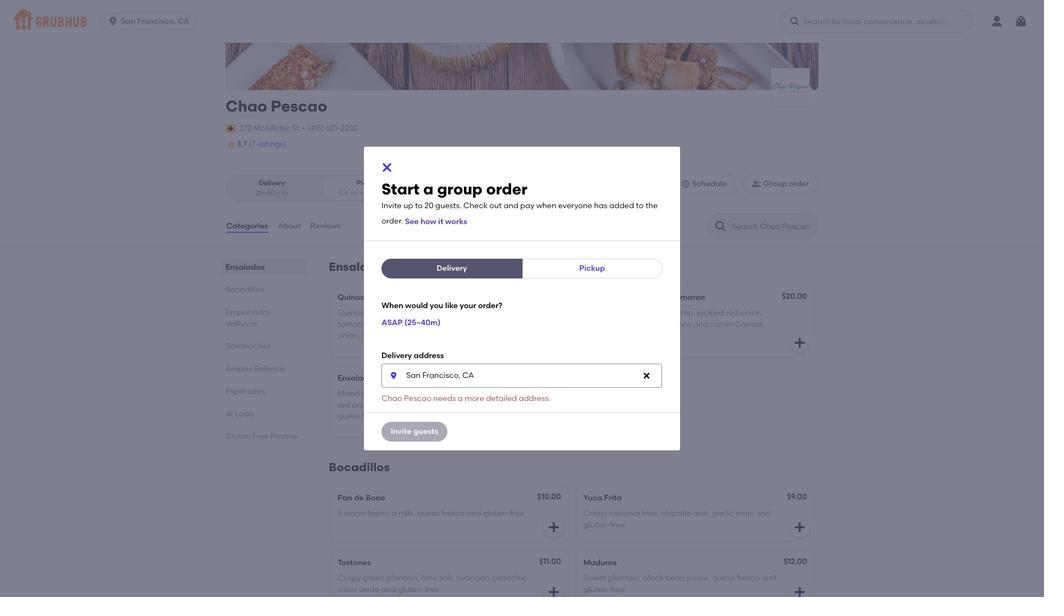 Task type: locate. For each thing, give the bounding box(es) containing it.
• inside pickup 0.4 mi • 10–20 min
[[361, 189, 363, 196]]

pickup inside pickup 0.4 mi • 10–20 min
[[357, 179, 379, 187]]

2 horizontal spatial delivery
[[437, 263, 467, 273]]

2 horizontal spatial fresco
[[737, 574, 760, 583]]

plantain, right green
[[387, 574, 420, 583]]

1 horizontal spatial order
[[789, 179, 810, 188]]

red up cumin
[[726, 308, 739, 318]]

schedule button
[[672, 174, 737, 194]]

grilled
[[369, 320, 392, 329]]

pepitas, inside 'mixed greens, jicama, radish, pickled red onion, spiced pepitas, cilantro, queso fresco and lime vinaigrette.'
[[403, 400, 434, 410]]

1 horizontal spatial •
[[361, 189, 363, 196]]

the
[[646, 201, 658, 211]]

plantain,
[[387, 574, 420, 583], [609, 574, 642, 583]]

subscription pass image
[[226, 124, 237, 133]]

$11.00
[[540, 557, 561, 566]]

2 min from the left
[[385, 189, 397, 196]]

min right 25–40
[[277, 189, 289, 196]]

schedule
[[693, 179, 728, 188]]

delivery inside "button"
[[437, 263, 467, 273]]

0 vertical spatial dressing.
[[584, 331, 617, 340]]

crispy up salsa
[[338, 574, 361, 583]]

delivery address
[[382, 351, 444, 361]]

2 vertical spatial onion,
[[352, 400, 375, 410]]

lime up invite guests
[[404, 411, 420, 421]]

1 horizontal spatial queso
[[417, 509, 440, 518]]

pickup inside button
[[580, 263, 606, 273]]

pickup up 10–20
[[357, 179, 379, 187]]

delivery up "like"
[[437, 263, 467, 273]]

0 vertical spatial lime
[[394, 342, 410, 351]]

1 horizontal spatial to
[[636, 201, 644, 211]]

bocadillos up the de
[[329, 460, 390, 474]]

0 horizontal spatial ensaladas
[[226, 263, 265, 272]]

bono
[[366, 493, 385, 503]]

svg image inside schedule button
[[682, 180, 690, 189]]

1 vertical spatial pescao
[[404, 394, 432, 403]]

pescao
[[271, 97, 328, 115], [404, 394, 432, 403]]

1 vertical spatial chao
[[382, 394, 403, 403]]

bocadillos
[[226, 285, 264, 294], [329, 460, 390, 474]]

puree,
[[687, 574, 711, 583]]

red
[[726, 308, 739, 318], [415, 320, 427, 329], [460, 320, 472, 329], [338, 400, 350, 410]]

a inside start a group order invite up to 20 guests. check out and pay when everyone has added to the order.
[[424, 179, 434, 198]]

0 vertical spatial a
[[424, 179, 434, 198]]

pepitas, down corn,
[[389, 331, 419, 340]]

order right group
[[789, 179, 810, 188]]

0 vertical spatial garlic
[[645, 308, 666, 318]]

2 vertical spatial delivery
[[382, 351, 412, 361]]

621-
[[326, 123, 341, 133]]

•
[[302, 123, 305, 133], [361, 189, 363, 196]]

0 horizontal spatial pescao
[[271, 97, 328, 115]]

tostones
[[338, 558, 371, 567]]

2 order from the left
[[487, 179, 528, 198]]

queso right rolls, at the left
[[417, 509, 440, 518]]

group order button
[[743, 174, 819, 194]]

0.4
[[339, 189, 348, 196]]

1 order from the left
[[789, 179, 810, 188]]

cotija,
[[584, 320, 607, 329]]

delivery
[[259, 179, 285, 187], [437, 263, 467, 273], [382, 351, 412, 361]]

2 plantain, from the left
[[609, 574, 642, 583]]

1 horizontal spatial bocadillos
[[329, 460, 390, 474]]

free.
[[510, 509, 527, 518], [611, 520, 627, 529], [425, 585, 442, 594], [611, 585, 627, 594]]

garlic
[[645, 308, 666, 318], [713, 509, 734, 518]]

1 vertical spatial pickup
[[580, 263, 606, 273]]

crispy inside crispy green plantain, lime salt, avocado-pistachio salsa verde and gluten-free.
[[338, 574, 361, 583]]

black for bean
[[644, 574, 664, 583]]

ensaladas up quinoa on the left of page
[[329, 260, 389, 274]]

0 vertical spatial onion,
[[741, 308, 764, 318]]

black up asap (25–40m)
[[406, 308, 427, 318]]

0 vertical spatial pescao
[[271, 97, 328, 115]]

black inside quinoa, avocado, black bean, tomato, grilled corn, red pepper, red onion, spiced pepitas, cilantro and smokey honey-lime dressing.
[[406, 308, 427, 318]]

crispy
[[584, 509, 608, 518], [338, 574, 361, 583]]

1 vertical spatial onion,
[[338, 331, 361, 340]]

queso down mixed
[[338, 411, 361, 421]]

onion, inside grilled romaine, garlic shrimp, pickled red onion, cotija, cuban bread croutons and cumin caesar dressing.
[[741, 308, 764, 318]]

0 vertical spatial fresco
[[362, 411, 385, 421]]

pickled inside grilled romaine, garlic shrimp, pickled red onion, cotija, cuban bread croutons and cumin caesar dressing.
[[698, 308, 725, 318]]

1 vertical spatial invite
[[391, 427, 412, 436]]

1 horizontal spatial dressing.
[[584, 331, 617, 340]]

onion, inside 'mixed greens, jicama, radish, pickled red onion, spiced pepitas, cilantro, queso fresco and lime vinaigrette.'
[[352, 400, 375, 410]]

more
[[465, 394, 485, 403]]

bean
[[666, 574, 685, 583]]

parilla
[[628, 293, 652, 302]]

check
[[464, 201, 488, 211]]

2 vertical spatial queso
[[713, 574, 736, 583]]

lado
[[235, 409, 254, 419]]

crispy for verde
[[338, 574, 361, 583]]

pickled for shrimp,
[[698, 308, 725, 318]]

0 vertical spatial pickup
[[357, 179, 379, 187]]

asap (25–40m) button
[[382, 313, 441, 333]]

crispy down the yuca
[[584, 509, 608, 518]]

1 vertical spatial caesar
[[735, 320, 763, 329]]

delivery down honey- on the left
[[382, 351, 412, 361]]

and inside grilled romaine, garlic shrimp, pickled red onion, cotija, cuban bread croutons and cumin caesar dressing.
[[694, 320, 709, 329]]

group
[[438, 179, 483, 198]]

a left "more"
[[458, 394, 463, 403]]

1 vertical spatial crispy
[[338, 574, 361, 583]]

jicama,
[[391, 389, 419, 398]]

2 vertical spatial fresco
[[737, 574, 760, 583]]

spiced down grilled on the left bottom
[[362, 331, 387, 340]]

0 horizontal spatial a
[[424, 179, 434, 198]]

1 horizontal spatial a
[[458, 394, 463, 403]]

2 to from the left
[[636, 201, 644, 211]]

mixed greens, jicama, radish, pickled red onion, spiced pepitas, cilantro, queso fresco and lime vinaigrette.
[[338, 389, 475, 421]]

1 vertical spatial a
[[458, 394, 463, 403]]

pickup for pickup 0.4 mi • 10–20 min
[[357, 179, 379, 187]]

1 horizontal spatial plantain,
[[609, 574, 642, 583]]

greens,
[[362, 389, 389, 398]]

fresco down greens,
[[362, 411, 385, 421]]

1 plantain, from the left
[[387, 574, 420, 583]]

1 horizontal spatial chao
[[382, 394, 403, 403]]

1 vertical spatial pickled
[[447, 389, 475, 398]]

pepitas,
[[389, 331, 419, 340], [403, 400, 434, 410]]

pickup button
[[522, 259, 663, 278]]

cilantro,
[[435, 400, 466, 410]]

10–20
[[365, 189, 383, 196]]

1 horizontal spatial min
[[385, 189, 397, 196]]

rellenas
[[254, 364, 286, 374]]

• right mi
[[361, 189, 363, 196]]

0 vertical spatial crispy
[[584, 509, 608, 518]]

gluten- inside crispy cassava fries, chipotle aioli, garlic mojo and gluten-free.
[[584, 520, 611, 529]]

delivery for delivery 25–40 min
[[259, 179, 285, 187]]

sweet plantain, black bean puree, queso fresco and gluten-free.
[[584, 574, 777, 594]]

0 horizontal spatial •
[[302, 123, 305, 133]]

black left bean
[[644, 574, 664, 583]]

svg image
[[1015, 15, 1028, 28], [108, 16, 119, 27], [381, 161, 394, 174], [794, 336, 807, 349], [389, 371, 398, 380], [643, 371, 652, 380], [548, 521, 561, 534], [794, 585, 807, 597]]

cilantro
[[421, 331, 450, 340]]

dressing. up "address"
[[412, 342, 445, 351]]

onion, for grilled romaine, garlic shrimp, pickled red onion, cotija, cuban bread croutons and cumin caesar dressing.
[[741, 308, 764, 318]]

added
[[610, 201, 635, 211]]

bocadillos up empanadas
[[226, 285, 264, 294]]

especiales
[[226, 387, 265, 396]]

1 horizontal spatial fresco
[[442, 509, 465, 518]]

queso right puree, on the bottom right
[[713, 574, 736, 583]]

0 vertical spatial bocadillos
[[226, 285, 264, 294]]

fresco
[[362, 411, 385, 421], [442, 509, 465, 518], [737, 574, 760, 583]]

crispy green plantain, lime salt, avocado-pistachio salsa verde and gluten-free.
[[338, 574, 528, 594]]

0 vertical spatial queso
[[338, 411, 361, 421]]

0 horizontal spatial garlic
[[645, 308, 666, 318]]

0 horizontal spatial order
[[487, 179, 528, 198]]

min inside pickup 0.4 mi • 10–20 min
[[385, 189, 397, 196]]

pescao left needs at the left bottom of the page
[[404, 394, 432, 403]]

0 horizontal spatial chao
[[226, 97, 267, 115]]

lime left salt,
[[422, 574, 437, 583]]

0 vertical spatial delivery
[[259, 179, 285, 187]]

like
[[445, 301, 458, 310]]

dressing. down cotija,
[[584, 331, 617, 340]]

delivery 25–40 min
[[256, 179, 289, 196]]

to left the
[[636, 201, 644, 211]]

0 horizontal spatial plantain,
[[387, 574, 420, 583]]

1 horizontal spatial garlic
[[713, 509, 734, 518]]

see how it works
[[405, 217, 467, 226]]

svg image inside san francisco, ca button
[[108, 16, 119, 27]]

crispy inside crispy cassava fries, chipotle aioli, garlic mojo and gluten-free.
[[584, 509, 608, 518]]

and inside quinoa, avocado, black bean, tomato, grilled corn, red pepper, red onion, spiced pepitas, cilantro and smokey honey-lime dressing.
[[452, 331, 466, 340]]

pickup
[[357, 179, 379, 187], [580, 263, 606, 273]]

invite up order.
[[382, 201, 402, 211]]

guests
[[414, 427, 439, 436]]

1 vertical spatial lime
[[404, 411, 420, 421]]

chao down fresca
[[382, 394, 403, 403]]

queso
[[338, 411, 361, 421], [417, 509, 440, 518], [713, 574, 736, 583]]

lime inside quinoa, avocado, black bean, tomato, grilled corn, red pepper, red onion, spiced pepitas, cilantro and smokey honey-lime dressing.
[[394, 342, 410, 351]]

ensalada
[[338, 374, 373, 383]]

group order
[[764, 179, 810, 188]]

delivery up 25–40
[[259, 179, 285, 187]]

see
[[405, 217, 419, 226]]

garlic right aioli,
[[713, 509, 734, 518]]

see how it works button
[[405, 212, 467, 232]]

it
[[439, 217, 444, 226]]

pickled up cumin
[[698, 308, 725, 318]]

0 vertical spatial pickled
[[698, 308, 725, 318]]

plantain, down maduros
[[609, 574, 642, 583]]

1 vertical spatial dressing.
[[412, 342, 445, 351]]

about
[[278, 221, 301, 231]]

delivery inside delivery 25–40 min
[[259, 179, 285, 187]]

red right corn,
[[415, 320, 427, 329]]

1 horizontal spatial pickup
[[580, 263, 606, 273]]

0 horizontal spatial caesar
[[584, 293, 612, 302]]

min right 10–20
[[385, 189, 397, 196]]

needs
[[434, 394, 456, 403]]

spiced inside 'mixed greens, jicama, radish, pickled red onion, spiced pepitas, cilantro, queso fresco and lime vinaigrette.'
[[377, 400, 402, 410]]

lime up delivery address
[[394, 342, 410, 351]]

delivery for delivery address
[[382, 351, 412, 361]]

• right the st
[[302, 123, 305, 133]]

black
[[406, 308, 427, 318], [644, 574, 664, 583]]

ensalada fresca image
[[486, 366, 569, 438]]

has
[[595, 201, 608, 211]]

1 horizontal spatial ensaladas
[[329, 260, 389, 274]]

bread
[[635, 320, 657, 329]]

start a group order invite up to 20 guests. check out and pay when everyone has added to the order.
[[382, 179, 658, 226]]

0 horizontal spatial to
[[415, 201, 423, 211]]

fresco right puree, on the bottom right
[[737, 574, 760, 583]]

pickup up the grilled
[[580, 263, 606, 273]]

0 horizontal spatial dressing.
[[412, 342, 445, 351]]

onion,
[[741, 308, 764, 318], [338, 331, 361, 340], [352, 400, 375, 410]]

guests.
[[436, 201, 462, 211]]

garlic up bread on the right of the page
[[645, 308, 666, 318]]

min inside delivery 25–40 min
[[277, 189, 289, 196]]

1 vertical spatial garlic
[[713, 509, 734, 518]]

pickled inside 'mixed greens, jicama, radish, pickled red onion, spiced pepitas, cilantro, queso fresco and lime vinaigrette.'
[[447, 389, 475, 398]]

plantain, inside sweet plantain, black bean puree, queso fresco and gluten-free.
[[609, 574, 642, 583]]

Search Address search field
[[382, 364, 663, 388]]

min
[[277, 189, 289, 196], [385, 189, 397, 196]]

main navigation navigation
[[0, 0, 1045, 43]]

queso inside 'mixed greens, jicama, radish, pickled red onion, spiced pepitas, cilantro, queso fresco and lime vinaigrette.'
[[338, 411, 361, 421]]

0 horizontal spatial crispy
[[338, 574, 361, 583]]

st
[[292, 123, 299, 133]]

pickled up cilantro,
[[447, 389, 475, 398]]

pickled for radish,
[[447, 389, 475, 398]]

black inside sweet plantain, black bean puree, queso fresco and gluten-free.
[[644, 574, 664, 583]]

0 vertical spatial spiced
[[362, 331, 387, 340]]

asap
[[382, 318, 403, 328]]

ala
[[613, 293, 626, 302]]

0 vertical spatial pepitas,
[[389, 331, 419, 340]]

1 horizontal spatial caesar
[[735, 320, 763, 329]]

pan de bono
[[338, 493, 385, 503]]

pescao up the st
[[271, 97, 328, 115]]

pepitas, down jicama,
[[403, 400, 434, 410]]

gluten free postres
[[226, 432, 298, 441]]

0 horizontal spatial pickled
[[447, 389, 475, 398]]

order up out
[[487, 179, 528, 198]]

1 horizontal spatial crispy
[[584, 509, 608, 518]]

star icon image
[[226, 139, 237, 150]]

2 horizontal spatial queso
[[713, 574, 736, 583]]

0 horizontal spatial pickup
[[357, 179, 379, 187]]

caesar right cumin
[[735, 320, 763, 329]]

plantain, inside crispy green plantain, lime salt, avocado-pistachio salsa verde and gluten-free.
[[387, 574, 420, 583]]

asap (25–40m)
[[382, 318, 441, 328]]

and inside start a group order invite up to 20 guests. check out and pay when everyone has added to the order.
[[504, 201, 519, 211]]

$10.00
[[538, 492, 561, 502]]

option group
[[226, 174, 414, 202]]

1 vertical spatial spiced
[[377, 400, 402, 410]]

1 vertical spatial black
[[644, 574, 664, 583]]

0 vertical spatial black
[[406, 308, 427, 318]]

honey-
[[368, 342, 394, 351]]

0 horizontal spatial delivery
[[259, 179, 285, 187]]

people icon image
[[753, 180, 762, 189]]

spiced down greens,
[[377, 400, 402, 410]]

0 horizontal spatial black
[[406, 308, 427, 318]]

fresco right rolls, at the left
[[442, 509, 465, 518]]

fresco inside 'mixed greens, jicama, radish, pickled red onion, spiced pepitas, cilantro, queso fresco and lime vinaigrette.'
[[362, 411, 385, 421]]

works
[[445, 217, 467, 226]]

0 vertical spatial invite
[[382, 201, 402, 211]]

0 horizontal spatial fresco
[[362, 411, 385, 421]]

and
[[504, 201, 519, 211], [694, 320, 709, 329], [452, 331, 466, 340], [387, 411, 402, 421], [467, 509, 482, 518], [757, 509, 771, 518], [762, 574, 777, 583], [382, 585, 396, 594]]

and inside 'mixed greens, jicama, radish, pickled red onion, spiced pepitas, cilantro, queso fresco and lime vinaigrette.'
[[387, 411, 402, 421]]

5
[[338, 509, 342, 518]]

reviews
[[310, 221, 341, 231]]

1 vertical spatial delivery
[[437, 263, 467, 273]]

search icon image
[[715, 220, 728, 233]]

to left 20
[[415, 201, 423, 211]]

red down mixed
[[338, 400, 350, 410]]

1 vertical spatial •
[[361, 189, 363, 196]]

1 horizontal spatial pescao
[[404, 394, 432, 403]]

2 vertical spatial lime
[[422, 574, 437, 583]]

ensaladas down categories button
[[226, 263, 265, 272]]

lime inside crispy green plantain, lime salt, avocado-pistachio salsa verde and gluten-free.
[[422, 574, 437, 583]]

your
[[460, 301, 477, 310]]

1 vertical spatial fresco
[[442, 509, 465, 518]]

free
[[253, 432, 269, 441]]

1 horizontal spatial black
[[644, 574, 664, 583]]

invite left guests
[[391, 427, 412, 436]]

0 horizontal spatial queso
[[338, 411, 361, 421]]

spiced
[[362, 331, 387, 340], [377, 400, 402, 410]]

1 horizontal spatial pickled
[[698, 308, 725, 318]]

fresco inside sweet plantain, black bean puree, queso fresco and gluten-free.
[[737, 574, 760, 583]]

1 min from the left
[[277, 189, 289, 196]]

chao up 272 in the top of the page
[[226, 97, 267, 115]]

caesar up the grilled
[[584, 293, 612, 302]]

caesar
[[584, 293, 612, 302], [735, 320, 763, 329]]

a up 20
[[424, 179, 434, 198]]

order inside "button"
[[789, 179, 810, 188]]

svg image
[[790, 16, 801, 27], [682, 180, 690, 189], [794, 521, 807, 534], [548, 585, 561, 597]]

garlic inside grilled romaine, garlic shrimp, pickled red onion, cotija, cuban bread croutons and cumin caesar dressing.
[[645, 308, 666, 318]]

0 vertical spatial chao
[[226, 97, 267, 115]]

1 horizontal spatial delivery
[[382, 351, 412, 361]]

0 horizontal spatial min
[[277, 189, 289, 196]]

272 mcallister st
[[240, 123, 299, 133]]

0 vertical spatial caesar
[[584, 293, 612, 302]]

dressing.
[[584, 331, 617, 340], [412, 342, 445, 351]]

1 vertical spatial pepitas,
[[403, 400, 434, 410]]



Task type: describe. For each thing, give the bounding box(es) containing it.
categories button
[[226, 207, 269, 246]]

chao pescao logo image
[[772, 68, 810, 107]]

rolls,
[[399, 509, 415, 518]]

categories
[[226, 221, 268, 231]]

cuban
[[609, 320, 633, 329]]

tomato,
[[338, 320, 367, 329]]

gluten
[[226, 432, 251, 441]]

red inside grilled romaine, garlic shrimp, pickled red onion, cotija, cuban bread croutons and cumin caesar dressing.
[[726, 308, 739, 318]]

about button
[[277, 207, 302, 246]]

sweet
[[584, 574, 607, 583]]

bean,
[[429, 308, 450, 318]]

al lado
[[226, 409, 254, 419]]

free. inside crispy cassava fries, chipotle aioli, garlic mojo and gluten-free.
[[611, 520, 627, 529]]

camaron
[[670, 293, 706, 302]]

up
[[404, 201, 413, 211]]

maduros
[[584, 558, 617, 567]]

pickup for pickup
[[580, 263, 606, 273]]

arepas
[[226, 364, 252, 374]]

order inside start a group order invite up to 20 guests. check out and pay when everyone has added to the order.
[[487, 179, 528, 198]]

$12.00
[[784, 557, 808, 566]]

onion, for mixed greens, jicama, radish, pickled red onion, spiced pepitas, cilantro, queso fresco and lime vinaigrette.
[[352, 400, 375, 410]]

0 horizontal spatial bocadillos
[[226, 285, 264, 294]]

pepper,
[[429, 320, 458, 329]]

option group containing delivery 25–40 min
[[226, 174, 414, 202]]

yuca
[[584, 493, 603, 503]]

Search Chao Pescao search field
[[731, 221, 815, 232]]

ratings)
[[258, 140, 286, 149]]

reviews button
[[310, 207, 342, 246]]

2232
[[341, 123, 358, 133]]

ensalada fresca
[[338, 374, 400, 383]]

quinoa, avocado, black bean, tomato, grilled corn, red pepper, red onion, spiced pepitas, cilantro and smokey honey-lime dressing.
[[338, 308, 472, 351]]

verde
[[359, 585, 380, 594]]

romaine,
[[610, 308, 643, 318]]

aioli,
[[694, 509, 711, 518]]

chao pescao needs a more detailed address.
[[382, 394, 551, 403]]

1 vertical spatial queso
[[417, 509, 440, 518]]

onion, inside quinoa, avocado, black bean, tomato, grilled corn, red pepper, red onion, spiced pepitas, cilantro and smokey honey-lime dressing.
[[338, 331, 361, 340]]

$9.00
[[788, 492, 808, 502]]

order.
[[382, 217, 403, 226]]

fresca
[[375, 374, 400, 383]]

free. inside crispy green plantain, lime salt, avocado-pistachio salsa verde and gluten-free.
[[425, 585, 442, 594]]

tapioca
[[367, 509, 397, 518]]

postres
[[271, 432, 298, 441]]

red down your
[[460, 320, 472, 329]]

mojo
[[736, 509, 755, 518]]

avocado-
[[457, 574, 493, 583]]

quinoa y aguacate image
[[486, 286, 569, 357]]

svg image inside "main navigation" navigation
[[790, 16, 801, 27]]

pescao for chao pescao
[[271, 97, 328, 115]]

25–40
[[256, 189, 275, 196]]

quinoa y aguacate
[[338, 293, 411, 302]]

cumin
[[710, 320, 734, 329]]

black for bean,
[[406, 308, 427, 318]]

how
[[421, 217, 437, 226]]

san
[[121, 16, 135, 26]]

dressing. inside quinoa, avocado, black bean, tomato, grilled corn, red pepper, red onion, spiced pepitas, cilantro and smokey honey-lime dressing.
[[412, 342, 445, 351]]

mcallister
[[254, 123, 290, 133]]

chao for chao pescao needs a more detailed address.
[[382, 394, 403, 403]]

arepas rellenas
[[226, 364, 286, 374]]

gluten- inside crispy green plantain, lime salt, avocado-pistachio salsa verde and gluten-free.
[[398, 585, 425, 594]]

invite inside button
[[391, 427, 412, 436]]

chao for chao pescao
[[226, 97, 267, 115]]

pescao for chao pescao needs a more detailed address.
[[404, 394, 432, 403]]

garlic inside crispy cassava fries, chipotle aioli, garlic mojo and gluten-free.
[[713, 509, 734, 518]]

everyone
[[559, 201, 593, 211]]

when
[[537, 201, 557, 211]]

frita
[[605, 493, 622, 503]]

y
[[367, 293, 372, 302]]

lime inside 'mixed greens, jicama, radish, pickled red onion, spiced pepitas, cilantro, queso fresco and lime vinaigrette.'
[[404, 411, 420, 421]]

sandwiches
[[226, 342, 271, 351]]

pan
[[338, 493, 353, 503]]

1 vertical spatial bocadillos
[[329, 460, 390, 474]]

vinaigrette.
[[421, 411, 464, 421]]

mi
[[350, 189, 358, 196]]

start
[[382, 179, 420, 198]]

dressing. inside grilled romaine, garlic shrimp, pickled red onion, cotija, cuban bread croutons and cumin caesar dressing.
[[584, 331, 617, 340]]

(415)
[[307, 123, 324, 133]]

salt,
[[439, 574, 455, 583]]

20
[[425, 201, 434, 211]]

address.
[[519, 394, 551, 403]]

delivery for delivery
[[437, 263, 467, 273]]

• (415) 621-2232
[[302, 123, 358, 133]]

and inside crispy green plantain, lime salt, avocado-pistachio salsa verde and gluten-free.
[[382, 585, 396, 594]]

0 vertical spatial •
[[302, 123, 305, 133]]

crispy cassava fries, chipotle aioli, garlic mojo and gluten-free.
[[584, 509, 771, 529]]

1 to from the left
[[415, 201, 423, 211]]

warm
[[344, 509, 366, 518]]

salsa
[[338, 585, 357, 594]]

and inside sweet plantain, black bean puree, queso fresco and gluten-free.
[[762, 574, 777, 583]]

caesar ala parilla con camaron
[[584, 293, 706, 302]]

free. inside sweet plantain, black bean puree, queso fresco and gluten-free.
[[611, 585, 627, 594]]

crispy for gluten-
[[584, 509, 608, 518]]

san francisco, ca button
[[101, 13, 201, 30]]

caesar inside grilled romaine, garlic shrimp, pickled red onion, cotija, cuban bread croutons and cumin caesar dressing.
[[735, 320, 763, 329]]

would
[[405, 301, 428, 310]]

al
[[226, 409, 233, 419]]

when would you like your order?
[[382, 301, 503, 310]]

pepitas, inside quinoa, avocado, black bean, tomato, grilled corn, red pepper, red onion, spiced pepitas, cilantro and smokey honey-lime dressing.
[[389, 331, 419, 340]]

smokey
[[338, 342, 366, 351]]

con
[[654, 293, 668, 302]]

red inside 'mixed greens, jicama, radish, pickled red onion, spiced pepitas, cilantro, queso fresco and lime vinaigrette.'
[[338, 400, 350, 410]]

pay
[[521, 201, 535, 211]]

invite guests
[[391, 427, 439, 436]]

3.7
[[237, 140, 247, 149]]

croutons
[[659, 320, 692, 329]]

quinoa,
[[338, 308, 367, 318]]

invite inside start a group order invite up to 20 guests. check out and pay when everyone has added to the order.
[[382, 201, 402, 211]]

and inside crispy cassava fries, chipotle aioli, garlic mojo and gluten-free.
[[757, 509, 771, 518]]

green
[[363, 574, 385, 583]]

spiced inside quinoa, avocado, black bean, tomato, grilled corn, red pepper, red onion, spiced pepitas, cilantro and smokey honey-lime dressing.
[[362, 331, 387, 340]]

queso inside sweet plantain, black bean puree, queso fresco and gluten-free.
[[713, 574, 736, 583]]

francisco,
[[137, 16, 176, 26]]

gluten- inside sweet plantain, black bean puree, queso fresco and gluten-free.
[[584, 585, 611, 594]]

pistachio
[[493, 574, 528, 583]]



Task type: vqa. For each thing, say whether or not it's contained in the screenshot.
Schedule
yes



